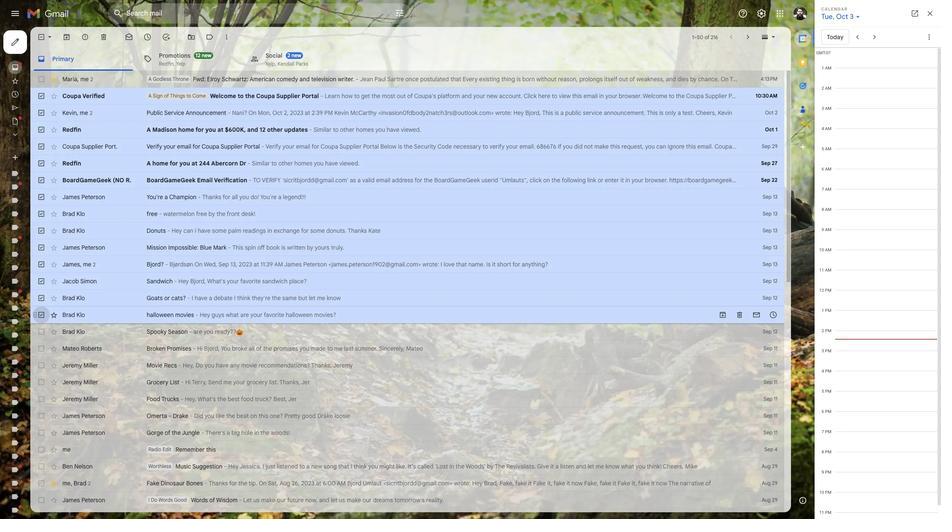 Task type: vqa. For each thing, say whether or not it's contained in the screenshot.


Task type: locate. For each thing, give the bounding box(es) containing it.
6:00
[[323, 480, 336, 488]]

am
[[274, 261, 283, 268], [337, 480, 346, 488]]

2 redfin from the top
[[62, 160, 81, 167]]

2 vertical spatial aug 29
[[762, 497, 778, 504]]

0 vertical spatial thanks
[[202, 193, 221, 201]]

ben
[[62, 463, 73, 471]]

0 horizontal spatial halloween
[[147, 311, 174, 319]]

postulated
[[420, 75, 449, 83]]

0 vertical spatial favorite
[[240, 278, 261, 285]]

link
[[587, 177, 596, 184]]

2 drake from the left
[[317, 413, 333, 420]]

klo for goats or cats? - i have a debate i think they're the same but let me know
[[77, 295, 85, 302]]

bjord,
[[525, 109, 541, 117], [190, 278, 206, 285], [204, 345, 220, 353]]

what left think!
[[621, 463, 634, 471]]

is right book
[[281, 244, 285, 252]]

jeremy for food trucks - hey, what's the best food truck? best, jer
[[62, 396, 82, 403]]

omerta
[[147, 413, 167, 420]]

a right only
[[678, 109, 681, 117]]

have up 'sicritbjordd@gmail.com'
[[325, 160, 338, 167]]

simon
[[80, 278, 97, 285]]

to up only
[[669, 92, 674, 100]]

1 horizontal spatial let
[[331, 497, 338, 505]]

halloween down but
[[286, 311, 313, 319]]

2 horizontal spatial are
[[813, 92, 821, 100]]

1 some from the left
[[212, 227, 227, 235]]

2 some from the left
[[310, 227, 325, 235]]

2 up verified
[[90, 76, 93, 82]]

bjord? - bjørdsøn on wed, sep 13, 2023 at 11:39 am james peterson <james.peterson1902@gmail.com> wrote: i love that name. is it short for anything?
[[147, 261, 548, 268]]

home down service
[[178, 126, 194, 134]]

0 horizontal spatial boardgamegeek
[[62, 177, 111, 184]]

our left dreams at the left of the page
[[363, 497, 372, 505]]

navigation
[[0, 27, 101, 520]]

0 vertical spatial do
[[196, 362, 203, 370]]

on
[[543, 177, 550, 184], [250, 413, 257, 420]]

0 horizontal spatial can
[[183, 227, 193, 235]]

0 horizontal spatial homes
[[294, 160, 312, 167]]

suggestion
[[192, 463, 223, 471]]

1 vertical spatial redfin
[[62, 160, 81, 167]]

2 11 from the top
[[774, 362, 778, 369]]

row containing ben nelson
[[30, 459, 784, 475]]

1 vertical spatial homes
[[294, 160, 312, 167]]

move to image
[[187, 33, 196, 41]]

<sicritbjordd@gmail.com>
[[383, 480, 453, 488]]

0 vertical spatial all
[[232, 193, 238, 201]]

0 vertical spatial or
[[598, 177, 603, 184]]

most
[[382, 92, 395, 100]]

3 james peterson from the top
[[62, 413, 105, 420]]

james peterson for gorge of the jungle
[[62, 429, 105, 437]]

3 29 from the top
[[772, 480, 778, 487]]

0 vertical spatial redfin
[[62, 126, 81, 134]]

1 horizontal spatial drake
[[317, 413, 333, 420]]

1 50 of 216
[[692, 34, 718, 40]]

schwartz:
[[222, 75, 248, 83]]

2 it, from the left
[[632, 480, 637, 488]]

thanks, for jeremy
[[311, 362, 332, 370]]

2 inside maria , me 2
[[90, 76, 93, 82]]

21 row from the top
[[30, 408, 784, 425]]

0 vertical spatial what
[[226, 311, 239, 319]]

at left $600k,
[[217, 126, 223, 134]]

1 vertical spatial aug 29
[[762, 480, 778, 487]]

favorite
[[240, 278, 261, 285], [264, 311, 284, 319]]

the left narrative
[[669, 480, 679, 488]]

thanks, down made
[[311, 362, 332, 370]]

1 brad klo from the top
[[62, 210, 85, 218]]

1
[[692, 34, 694, 40], [775, 126, 778, 133]]

, up coupa verified
[[77, 75, 79, 83]]

1 29 from the top
[[772, 143, 778, 150]]

or left the cats? on the bottom left of page
[[164, 295, 170, 302]]

broken promises - hi bjord, you broke all of the promises you made to me last summer. sincerely, mateo
[[147, 345, 423, 353]]

they're
[[252, 295, 270, 302]]

free - watermelon free by the front desk!
[[147, 210, 255, 218]]

2 for kevin
[[90, 110, 92, 116]]

might
[[380, 463, 395, 471]]

goats or cats? - i have a debate i think they're the same but let me know
[[147, 295, 341, 302]]

1 now from the left
[[572, 480, 583, 488]]

redfin, yelp
[[159, 60, 186, 67]]

am right 11:39
[[274, 261, 283, 268]]

you up send
[[205, 362, 214, 370]]

17 row from the top
[[30, 341, 784, 357]]

4 row from the top
[[30, 121, 784, 138]]

brad klo for donuts - hey can i have some palm readings in exchange for some donuts. thanks kate
[[62, 227, 85, 235]]

think!
[[647, 463, 662, 471]]

0 horizontal spatial the
[[495, 463, 505, 471]]

a left listen
[[555, 463, 559, 471]]

0 vertical spatial are
[[813, 92, 821, 100]]

0 vertical spatial that
[[450, 75, 461, 83]]

1 boardgamegeek from the left
[[62, 177, 111, 184]]

1 halloween from the left
[[147, 311, 174, 319]]

thanks, for jer
[[280, 379, 300, 386]]

can
[[656, 143, 666, 150], [183, 227, 193, 235]]

on left wed,
[[195, 261, 202, 268]]

paul
[[375, 75, 386, 83]]

1 our from the left
[[277, 497, 286, 505]]

1 horizontal spatial our
[[363, 497, 372, 505]]

yelp,
[[266, 60, 276, 67]]

1 vertical spatial browser.
[[645, 177, 668, 184]]

you left like
[[205, 413, 214, 420]]

1 fake from the left
[[147, 480, 159, 488]]

fake
[[147, 480, 159, 488], [533, 480, 546, 488], [618, 480, 630, 488]]

main content
[[30, 27, 888, 520]]

on left mon,
[[249, 109, 256, 117]]

4 sep 13 from the top
[[763, 244, 778, 251]]

you
[[205, 126, 216, 134], [376, 126, 385, 134], [563, 143, 573, 150], [645, 143, 655, 150], [179, 160, 190, 167], [314, 160, 324, 167], [239, 193, 249, 201], [204, 328, 213, 336], [300, 345, 309, 353], [205, 362, 214, 370], [205, 413, 214, 420], [368, 463, 378, 471], [636, 463, 645, 471]]

None checkbox
[[37, 75, 46, 83], [37, 109, 46, 117], [37, 159, 46, 168], [37, 176, 46, 185], [37, 227, 46, 235], [37, 244, 46, 252], [37, 260, 46, 269], [37, 277, 46, 286], [37, 294, 46, 303], [37, 328, 46, 336], [37, 378, 46, 387], [37, 395, 46, 404], [37, 463, 46, 471], [37, 75, 46, 83], [37, 109, 46, 117], [37, 159, 46, 168], [37, 176, 46, 185], [37, 227, 46, 235], [37, 244, 46, 252], [37, 260, 46, 269], [37, 277, 46, 286], [37, 294, 46, 303], [37, 328, 46, 336], [37, 378, 46, 387], [37, 395, 46, 404], [37, 463, 46, 471]]

, up jacob simon
[[80, 261, 81, 268]]

do inside 'i do words good words of wisdom - let us make our future now, and let us make our dreams tomorrow's reality.'
[[151, 497, 157, 504]]

service
[[583, 109, 602, 117]]

1 horizontal spatial fake
[[533, 480, 546, 488]]

make down sat,
[[261, 497, 275, 505]]

1 vertical spatial thanks,
[[280, 379, 300, 386]]

like
[[216, 413, 225, 420]]

supplier down chance.
[[705, 92, 727, 100]]

port.
[[105, 143, 118, 150]]

0 vertical spatial hey,
[[183, 362, 194, 370]]

for up 'a home for you at 244 abercorn dr - similar to other homes you have viewed. ‌ ‌ ‌ ‌ ‌ ‌ ‌ ‌ ‌ ‌ ‌ ‌ ‌ ‌ ‌ ‌ ‌ ‌ ‌ ‌ ‌ ‌ ‌ ‌ ‌ ‌ ‌ ‌ ‌ ‌ ‌ ‌ ‌ ‌ ‌ ‌ ‌ ‌ ‌ ‌ ‌ ‌ ‌ ‌ ‌ ‌ ‌ ‌ ‌ ‌ ‌ ‌ ‌ ‌ ‌ ‌ ‌ ‌ ‌ ‌ ‌ ‌ ‌ ‌ ‌ ‌ ‌ ‌ ‌ ‌ ‌ ‌ ‌ ‌ ‌ ‌ ‌ ‌ ‌ ‌ ‌'
[[312, 143, 319, 150]]

do
[[196, 362, 203, 370], [151, 497, 157, 504]]

4 klo from the top
[[77, 311, 85, 319]]

1 11 from the top
[[774, 346, 778, 352]]

1 horizontal spatial it,
[[632, 480, 637, 488]]

peterson for mission impossible: blue mark - this spin off book is written by yours truly.
[[81, 244, 105, 252]]

1 verify from the left
[[147, 143, 162, 150]]

wrote: down a sign of things to come welcome to the coupa supplier portal - learn how to get the most out of coupa's platform and your new account. click here to view this email in your browser. welcome to the coupa supplier portal! as a valued supplier, we are excited to
[[495, 109, 512, 117]]

best
[[228, 396, 240, 403]]

row containing mateo roberts
[[30, 341, 784, 357]]

tab list
[[791, 27, 815, 489], [30, 47, 791, 71]]

1 vertical spatial out
[[397, 92, 406, 100]]

free right watermelon
[[196, 210, 207, 218]]

3 klo from the top
[[77, 295, 85, 302]]

5 brad klo from the top
[[62, 328, 85, 336]]

hey, for hey, what's the best food truck? best, jer
[[185, 396, 196, 403]]

anything?
[[522, 261, 548, 268]]

0 vertical spatial browser.
[[619, 92, 642, 100]]

aug 29
[[762, 464, 778, 470], [762, 480, 778, 487], [762, 497, 778, 504]]

james for 2nd row from the bottom
[[62, 497, 80, 505]]

promotions
[[159, 52, 191, 59]]

yelp, kendall parks
[[266, 60, 308, 67]]

1 jeremy miller from the top
[[62, 362, 98, 370]]

throne
[[173, 76, 189, 82]]

email right valid at the top left
[[376, 177, 390, 184]]

4 13 from the top
[[773, 244, 778, 251]]

me down ben
[[62, 480, 71, 487]]

2 inside kevin , me 2
[[90, 110, 92, 116]]

0 horizontal spatial now
[[572, 480, 583, 488]]

0 horizontal spatial you're
[[147, 193, 163, 201]]

1 sep 13 from the top
[[763, 194, 778, 200]]

security
[[414, 143, 436, 150]]

edit
[[163, 447, 171, 453]]

2 fake, from the left
[[584, 480, 598, 488]]

0 horizontal spatial make
[[261, 497, 275, 505]]

2 inside me , brad 2
[[88, 481, 91, 487]]

0 horizontal spatial hi
[[185, 379, 191, 386]]

1 welcome from the left
[[210, 92, 236, 100]]

15 row from the top
[[30, 307, 784, 324]]

platform
[[438, 92, 460, 100]]

29 for 3rd row from the bottom
[[772, 480, 778, 487]]

1 horizontal spatial know
[[606, 463, 620, 471]]

get
[[361, 92, 370, 100]]

this right ignore on the right top of page
[[686, 143, 696, 150]]

support image
[[738, 8, 748, 19]]

1 vertical spatial viewed.
[[339, 160, 360, 167]]

the left woods!
[[261, 429, 269, 437]]

you
[[221, 345, 231, 353]]

3 miller from the top
[[84, 396, 98, 403]]

Search mail text field
[[126, 9, 371, 18]]

0 vertical spatial thanks,
[[311, 362, 332, 370]]

peterson for you're a champion - thanks for all you do! you're a legend!!!
[[81, 193, 105, 201]]

0 horizontal spatial cheers,
[[663, 463, 684, 471]]

yelp
[[176, 60, 186, 67]]

0 horizontal spatial jer
[[288, 396, 297, 403]]

jeremy for movie recs - hey, do you have any movie recommendations? thanks, jeremy
[[62, 362, 82, 370]]

worthless music suggestion - hey jessica, i just listened to a new song that i think you might like. it's called 'lost in the woods' by the revivalists. give it a listen and let me know what you think! cheers, mike
[[148, 463, 698, 471]]

have
[[387, 126, 399, 134], [325, 160, 338, 167], [198, 227, 211, 235], [195, 295, 207, 302], [216, 362, 229, 370]]

5 sep 11 from the top
[[764, 413, 778, 419]]

jean
[[360, 75, 373, 83]]

the up nani?
[[245, 92, 255, 100]]

1 vertical spatial that
[[456, 261, 467, 268]]

5 sep 13 from the top
[[763, 261, 778, 268]]

at
[[775, 75, 780, 83], [305, 109, 310, 117], [217, 126, 223, 134], [192, 160, 197, 167], [254, 261, 259, 268], [316, 480, 321, 488]]

me up simon
[[83, 261, 91, 268]]

0 horizontal spatial thanks,
[[280, 379, 300, 386]]

business
[[734, 143, 757, 150]]

11 for jeremy
[[774, 362, 778, 369]]

to left view in the right of the page
[[552, 92, 557, 100]]

klo for donuts - hey can i have some palm readings in exchange for some donuts. thanks kate
[[77, 227, 85, 235]]

12 row from the top
[[30, 256, 784, 273]]

1 horizontal spatial boardgamegeek
[[147, 177, 196, 184]]

settings image
[[757, 8, 767, 19]]

jeremy
[[62, 362, 82, 370], [333, 362, 353, 370], [62, 379, 82, 386], [62, 396, 82, 403]]

5 james peterson from the top
[[62, 497, 105, 505]]

a inside a godless throne fwd: elroy schwartz: american comedy and television writer. - jean paul sartre once postulated that every existing thing is born without reason, prolongs itself out of weakness, and dies by chance. on tue, oct 3, 2023 at 4:13 pm maria williams <mariaaawilliams
[[148, 76, 152, 82]]

1 horizontal spatial welcome
[[643, 92, 667, 100]]

1 vertical spatial jer
[[288, 396, 297, 403]]

is left only
[[659, 109, 664, 117]]

0 vertical spatial the
[[495, 463, 505, 471]]

2 now from the left
[[656, 480, 667, 488]]

- right donuts
[[167, 227, 170, 235]]

klo for free - watermelon free by the front desk!
[[77, 210, 85, 218]]

add to tasks image
[[162, 33, 170, 41]]

3 aug 29 from the top
[[762, 497, 778, 504]]

5 11 from the top
[[774, 413, 778, 419]]

james for seventh row from the bottom
[[62, 413, 80, 420]]

1 vertical spatial let
[[588, 463, 594, 471]]

0 vertical spatial what's
[[207, 278, 225, 285]]

is right below
[[398, 143, 402, 150]]

1 you're from the left
[[147, 193, 163, 201]]

13 for truly.
[[773, 244, 778, 251]]

klo for halloween movies - hey guys what are your favorite halloween movies?
[[77, 311, 85, 319]]

promises
[[274, 345, 298, 353]]

main content containing promotions
[[30, 27, 888, 520]]

1 vertical spatial hi
[[185, 379, 191, 386]]

0 horizontal spatial our
[[277, 497, 286, 505]]

mateo left roberts
[[62, 345, 79, 353]]

sep 4
[[764, 447, 778, 453]]

oct 2
[[765, 110, 778, 116]]

this left request, in the top of the page
[[610, 143, 620, 150]]

1 horizontal spatial do
[[196, 362, 203, 370]]

0 horizontal spatial favorite
[[240, 278, 261, 285]]

2 horizontal spatial boardgamegeek
[[434, 177, 480, 184]]

3 brad klo from the top
[[62, 295, 85, 302]]

2 sep 13 from the top
[[763, 211, 778, 217]]

2 vertical spatial thanks
[[209, 480, 228, 488]]

know left think!
[[606, 463, 620, 471]]

1 us from the left
[[253, 497, 260, 505]]

grocery
[[247, 379, 268, 386]]

know up movies?
[[327, 295, 341, 302]]

2
[[287, 52, 290, 58], [90, 76, 93, 82], [775, 110, 778, 116], [90, 110, 92, 116], [93, 262, 96, 268], [88, 481, 91, 487]]

mon,
[[258, 109, 271, 117]]

0 horizontal spatial what
[[226, 311, 239, 319]]

1 horizontal spatial portal
[[302, 92, 319, 100]]

james for eighth row from the top of the page
[[62, 193, 80, 201]]

halloween up the spooky
[[147, 311, 174, 319]]

a for a madison home for you at $600k, and 12 other updates - similar to other homes you have viewed. ‌ ‌ ‌ ‌ ‌ ‌ ‌ ‌ ‌ ‌ ‌ ‌ ‌ ‌ ‌ ‌ ‌ ‌ ‌ ‌ ‌ ‌ ‌ ‌ ‌ ‌ ‌ ‌ ‌ ‌ ‌ ‌ ‌ ‌ ‌ ‌ ‌ ‌ ‌ ‌ ‌ ‌ ‌ ‌ ‌ ‌ ‌ ‌ ‌ ‌ ‌ ‌ ‌ ‌ ‌ ‌ ‌ ‌ ‌ ‌ ‌ ‌ ‌ ‌ ‌ ‌ ‌ ‌ ‌ ‌ ‌ ‌ ‌ ‌ ‌ ‌ ‌ ‌ ‌ ‌ ‌
[[147, 126, 151, 134]]

make
[[594, 143, 609, 150], [261, 497, 275, 505], [347, 497, 361, 505]]

2 klo from the top
[[77, 227, 85, 235]]

brad klo for halloween movies - hey guys what are your favorite halloween movies?
[[62, 311, 85, 319]]

do left good
[[151, 497, 157, 504]]

3 sep 12 from the top
[[763, 329, 778, 335]]

cheers,
[[696, 109, 716, 117], [663, 463, 684, 471]]

james peterson for mission impossible: blue mark
[[62, 244, 105, 252]]

6 11 from the top
[[774, 430, 778, 436]]

our left future
[[277, 497, 286, 505]]

by right "woods'"
[[487, 463, 494, 471]]

row containing coupa verified
[[30, 88, 849, 105]]

1 vertical spatial similar
[[252, 160, 270, 167]]

on right tip.
[[259, 480, 267, 488]]

2023 right 26,
[[301, 480, 314, 488]]

1 sep 11 from the top
[[764, 346, 778, 352]]

12 inside tab
[[196, 52, 200, 58]]

i
[[195, 227, 196, 235], [441, 261, 442, 268], [192, 295, 193, 302], [234, 295, 236, 302], [263, 463, 264, 471], [351, 463, 352, 471], [148, 497, 150, 504]]

mission impossible: blue mark - this spin off book is written by yours truly.
[[147, 244, 344, 252]]

1 down oct 2
[[775, 126, 778, 133]]

29
[[772, 143, 778, 150], [772, 464, 778, 470], [772, 480, 778, 487], [772, 497, 778, 504]]

1 vertical spatial cheers,
[[663, 463, 684, 471]]

brad for donuts - hey can i have some palm readings in exchange for some donuts. thanks kate
[[62, 227, 75, 235]]

jeremy miller for food trucks
[[62, 396, 98, 403]]

to right excited
[[844, 92, 849, 100]]

0 horizontal spatial fake
[[147, 480, 159, 488]]

you left do!
[[239, 193, 249, 201]]

click
[[524, 92, 537, 100]]

redfin for a madison home for you at $600k, and 12 other updates - similar to other homes you have viewed. ‌ ‌ ‌ ‌ ‌ ‌ ‌ ‌ ‌ ‌ ‌ ‌ ‌ ‌ ‌ ‌ ‌ ‌ ‌ ‌ ‌ ‌ ‌ ‌ ‌ ‌ ‌ ‌ ‌ ‌ ‌ ‌ ‌ ‌ ‌ ‌ ‌ ‌ ‌ ‌ ‌ ‌ ‌ ‌ ‌ ‌ ‌ ‌ ‌ ‌ ‌ ‌ ‌ ‌ ‌ ‌ ‌ ‌ ‌ ‌ ‌ ‌ ‌ ‌ ‌ ‌ ‌ ‌ ‌ ‌ ‌ ‌ ‌ ‌ ‌ ‌ ‌ ‌ ‌ ‌ ‌
[[62, 126, 81, 134]]

bjord, down wed,
[[190, 278, 206, 285]]

2 horizontal spatial fake
[[618, 480, 630, 488]]

brad klo for free - watermelon free by the front desk!
[[62, 210, 85, 218]]

writer.
[[338, 75, 354, 83]]

2 down the nelson
[[88, 481, 91, 487]]

216
[[711, 34, 718, 40]]

do!
[[251, 193, 259, 201]]

26 row from the top
[[30, 492, 784, 509]]

1 miller from the top
[[84, 362, 98, 370]]

1 horizontal spatial fake,
[[584, 480, 598, 488]]

aug for 2nd row from the bottom
[[762, 497, 771, 504]]

a for a godless throne fwd: elroy schwartz: american comedy and television writer. - jean paul sartre once postulated that every existing thing is born without reason, prolongs itself out of weakness, and dies by chance. on tue, oct 3, 2023 at 4:13 pm maria williams <mariaaawilliams
[[148, 76, 152, 82]]

coupa verified
[[62, 92, 105, 100]]

5 row from the top
[[30, 138, 784, 155]]

2 vertical spatial jeremy miller
[[62, 396, 98, 403]]

jer down the recommendations?
[[301, 379, 310, 386]]

boardgamegeek for boardgamegeek email verification - to verify 'sicritbjordd@gmail.com' as a valid email address for the boardgamegeek userid "umlauts", click on the following link or enter it in your browser. https://boardgamegeek.com/
[[147, 177, 196, 184]]

thanks down email
[[202, 193, 221, 201]]

the left "woods'"
[[456, 463, 465, 471]]

6 row from the top
[[30, 155, 784, 172]]

2 email. from the left
[[697, 143, 713, 150]]

4:13
[[782, 75, 792, 83]]

0 horizontal spatial maria
[[62, 75, 77, 83]]

if
[[558, 143, 562, 150]]

aug for row containing ben nelson
[[762, 464, 771, 470]]

exchange
[[274, 227, 300, 235]]

sep 22
[[761, 177, 778, 183]]

peterson for gorge of the jungle - there's a big hole in the woods!
[[81, 429, 105, 437]]

1 row from the top
[[30, 71, 888, 88]]

29 for 2nd row from the bottom
[[772, 497, 778, 504]]

listened
[[277, 463, 298, 471]]

now down listen
[[572, 480, 583, 488]]

0 horizontal spatial home
[[152, 160, 168, 167]]

your right verify on the right
[[506, 143, 518, 150]]

1 horizontal spatial free
[[196, 210, 207, 218]]

toolbar
[[714, 311, 782, 319]]

homes down mccarthy
[[356, 126, 374, 134]]

row containing coupa supplier port.
[[30, 138, 784, 155]]

the
[[245, 92, 255, 100], [372, 92, 380, 100], [676, 92, 685, 100], [404, 143, 413, 150], [424, 177, 433, 184], [552, 177, 560, 184], [217, 210, 225, 218], [272, 295, 281, 302], [263, 345, 272, 353], [217, 396, 226, 403], [226, 413, 235, 420], [172, 429, 181, 437], [261, 429, 269, 437], [456, 463, 465, 471], [238, 480, 247, 488]]

1 aug 29 from the top
[[762, 464, 778, 470]]

words left good
[[158, 497, 173, 504]]

- right dr
[[248, 160, 250, 167]]

1 horizontal spatial what
[[621, 463, 634, 471]]

have left any
[[216, 362, 229, 370]]

aug 29 for hey jessica, i just listened to a new song that i think you might like. it's called 'lost in the woods' by the revivalists. give it a listen and let me know what you think! cheers, mike
[[762, 464, 778, 470]]

1 horizontal spatial thanks,
[[311, 362, 332, 370]]

686676
[[537, 143, 556, 150]]

coupa up mon,
[[256, 92, 275, 100]]

0 horizontal spatial fake,
[[500, 480, 514, 488]]

at left 2:39
[[305, 109, 310, 117]]

3 sep 13 from the top
[[763, 228, 778, 234]]

row containing kevin
[[30, 105, 784, 121]]

2 29 from the top
[[772, 464, 778, 470]]

0 vertical spatial home
[[178, 126, 194, 134]]

2 james peterson from the top
[[62, 244, 105, 252]]

3 sep 11 from the top
[[764, 379, 778, 386]]

a right as at the left of page
[[358, 177, 361, 184]]

2 boardgamegeek from the left
[[147, 177, 196, 184]]

row containing boardgamegeek (no r.
[[30, 172, 784, 189]]

sep 12
[[763, 278, 778, 284], [763, 295, 778, 301], [763, 329, 778, 335]]

side panel section
[[791, 27, 815, 513]]

james peterson for you're a champion
[[62, 193, 105, 201]]

you right request, in the top of the page
[[645, 143, 655, 150]]

you left might
[[368, 463, 378, 471]]

let right listen
[[588, 463, 594, 471]]

1 horizontal spatial verify
[[266, 143, 281, 150]]

champion
[[169, 193, 196, 201]]

2 sep 12 from the top
[[763, 295, 778, 301]]

oct left the "3,"
[[742, 75, 752, 83]]

for right address
[[415, 177, 422, 184]]

this down here
[[542, 109, 553, 117]]

coupa up kevin , me 2
[[62, 92, 81, 100]]

on right beat
[[250, 413, 257, 420]]

0 vertical spatial am
[[274, 261, 283, 268]]

None checkbox
[[37, 33, 46, 41], [37, 92, 46, 100], [37, 126, 46, 134], [37, 142, 46, 151], [37, 193, 46, 201], [37, 210, 46, 218], [37, 311, 46, 319], [37, 345, 46, 353], [37, 362, 46, 370], [37, 412, 46, 421], [37, 429, 46, 437], [37, 446, 46, 454], [37, 480, 46, 488], [37, 497, 46, 505], [37, 33, 46, 41], [37, 92, 46, 100], [37, 126, 46, 134], [37, 142, 46, 151], [37, 193, 46, 201], [37, 210, 46, 218], [37, 311, 46, 319], [37, 345, 46, 353], [37, 362, 46, 370], [37, 412, 46, 421], [37, 429, 46, 437], [37, 446, 46, 454], [37, 480, 46, 488], [37, 497, 46, 505]]

hi for hi bjord, you broke all of the promises you made to me last summer. sincerely, mateo
[[197, 345, 203, 353]]

to inside a sign of things to come welcome to the coupa supplier portal - learn how to get the most out of coupa's platform and your new account. click here to view this email in your browser. welcome to the coupa supplier portal! as a valued supplier, we are excited to
[[187, 93, 191, 99]]

delete image
[[99, 33, 108, 41]]

1 horizontal spatial mateo
[[406, 345, 423, 353]]

6 sep 11 from the top
[[764, 430, 778, 436]]

1 horizontal spatial 1
[[775, 126, 778, 133]]

0 vertical spatial know
[[327, 295, 341, 302]]

sep 11 for one?
[[764, 413, 778, 419]]

0 vertical spatial miller
[[84, 362, 98, 370]]

0 vertical spatial on
[[543, 177, 550, 184]]

0 vertical spatial let
[[309, 295, 315, 302]]

2 our from the left
[[363, 497, 372, 505]]

donuts - hey can i have some palm readings in exchange for some donuts. thanks kate
[[147, 227, 381, 235]]

13 row from the top
[[30, 273, 784, 290]]

1 horizontal spatial viewed.
[[401, 126, 421, 134]]

1 horizontal spatial cheers,
[[696, 109, 716, 117]]

1 free from the left
[[147, 210, 158, 218]]

1 fake from the left
[[515, 480, 527, 488]]

0 horizontal spatial email.
[[520, 143, 535, 150]]

report spam image
[[81, 33, 89, 41]]

portal!
[[729, 92, 746, 100]]

2 brad klo from the top
[[62, 227, 85, 235]]

to left come
[[187, 93, 191, 99]]

aug for 3rd row from the bottom
[[762, 480, 771, 487]]

pm
[[793, 75, 802, 83], [324, 109, 333, 117]]

11 for woods!
[[774, 430, 778, 436]]

a inside a sign of things to come welcome to the coupa supplier portal - learn how to get the most out of coupa's platform and your new account. click here to view this email in your browser. welcome to the coupa supplier portal! as a valued supplier, we are excited to
[[148, 93, 152, 99]]

row
[[30, 71, 888, 88], [30, 88, 849, 105], [30, 105, 784, 121], [30, 121, 784, 138], [30, 138, 784, 155], [30, 155, 784, 172], [30, 172, 784, 189], [30, 189, 784, 206], [30, 206, 784, 223], [30, 223, 784, 239], [30, 239, 784, 256], [30, 256, 784, 273], [30, 273, 784, 290], [30, 290, 784, 307], [30, 307, 784, 324], [30, 324, 784, 341], [30, 341, 784, 357], [30, 357, 784, 374], [30, 374, 784, 391], [30, 391, 784, 408], [30, 408, 784, 425], [30, 425, 784, 442], [30, 442, 784, 459], [30, 459, 784, 475], [30, 475, 784, 492], [30, 492, 784, 509], [30, 509, 784, 520]]

me right send
[[223, 379, 232, 386]]

1 vertical spatial 1
[[775, 126, 778, 133]]

all right broke
[[249, 345, 255, 353]]

1 horizontal spatial am
[[337, 480, 346, 488]]

5 13 from the top
[[773, 261, 778, 268]]

send
[[208, 379, 222, 386]]

thanks left kate
[[348, 227, 367, 235]]

you left made
[[300, 345, 309, 353]]

the right address
[[424, 177, 433, 184]]

3 11 from the top
[[774, 379, 778, 386]]

archive image
[[62, 33, 71, 41]]

2 sep 11 from the top
[[764, 362, 778, 369]]

1 horizontal spatial jer
[[301, 379, 310, 386]]

new up parks
[[292, 52, 301, 58]]

1 vertical spatial jeremy miller
[[62, 379, 98, 386]]

view
[[559, 92, 571, 100]]

let
[[243, 497, 252, 505]]

snooze image
[[143, 33, 152, 41]]

0 vertical spatial cheers,
[[696, 109, 716, 117]]

list
[[170, 379, 179, 386]]

1 horizontal spatial out
[[619, 75, 628, 83]]

1 vertical spatial home
[[152, 160, 168, 167]]

and right listen
[[576, 463, 586, 471]]

13,
[[230, 261, 237, 268]]

None search field
[[108, 3, 411, 24]]

row containing jacob simon
[[30, 273, 784, 290]]

tab list containing promotions
[[30, 47, 791, 71]]

2 jeremy miller from the top
[[62, 379, 98, 386]]

to left verify on the right
[[483, 143, 488, 150]]

0 horizontal spatial on
[[250, 413, 257, 420]]

main menu image
[[10, 8, 20, 19]]

tip.
[[249, 480, 257, 488]]

sep 11 for jer
[[764, 379, 778, 386]]

2 13 from the top
[[773, 211, 778, 217]]

a for a sign of things to come welcome to the coupa supplier portal - learn how to get the most out of coupa's platform and your new account. click here to view this email in your browser. welcome to the coupa supplier portal! as a valued supplier, we are excited to
[[148, 93, 152, 99]]

1 horizontal spatial email.
[[697, 143, 713, 150]]

some left palm
[[212, 227, 227, 235]]

klo
[[77, 210, 85, 218], [77, 227, 85, 235], [77, 295, 85, 302], [77, 311, 85, 319], [77, 328, 85, 336]]

welcome down the weakness,
[[643, 92, 667, 100]]

3 row from the top
[[30, 105, 784, 121]]

revivalists.
[[506, 463, 536, 471]]

what's
[[207, 278, 225, 285], [198, 396, 216, 403]]

- left 'to'
[[249, 177, 251, 184]]

0 horizontal spatial viewed.
[[339, 160, 360, 167]]

1 horizontal spatial all
[[249, 345, 255, 353]]

1 fake, from the left
[[500, 480, 514, 488]]

0 horizontal spatial do
[[151, 497, 157, 504]]

food
[[241, 396, 254, 403]]

1 klo from the top
[[77, 210, 85, 218]]

- down mon,
[[261, 143, 264, 150]]

2 for maria
[[90, 76, 93, 82]]

1 vertical spatial know
[[606, 463, 620, 471]]

0 horizontal spatial welcome
[[210, 92, 236, 100]]

3 fake from the left
[[600, 480, 611, 488]]

2 us from the left
[[339, 497, 345, 505]]

maria
[[62, 75, 77, 83], [804, 75, 819, 83]]

are down the goats or cats? - i have a debate i think they're the same but let me know
[[240, 311, 249, 319]]

what's for bjord,
[[207, 278, 225, 285]]

sep 11 for jeremy
[[764, 362, 778, 369]]

thanks for 26,
[[209, 480, 228, 488]]

thanks for legend!!!
[[202, 193, 221, 201]]

the right get
[[372, 92, 380, 100]]

2 inside the james , me 2
[[93, 262, 96, 268]]



Task type: describe. For each thing, give the bounding box(es) containing it.
0 horizontal spatial portal
[[244, 143, 260, 150]]

your down they're
[[250, 311, 262, 319]]

peterson for omerta - drake - did you like the beat on this one? pretty good drake loosie
[[81, 413, 105, 420]]

for up the 244 on the top of the page
[[193, 143, 200, 150]]

1 sep 12 from the top
[[763, 278, 778, 284]]

other up verify
[[278, 160, 293, 167]]

2 horizontal spatial kevin
[[718, 109, 732, 117]]

place?
[[289, 278, 307, 285]]

halloween movies - hey guys what are your favorite halloween movies?
[[147, 311, 336, 319]]

25 row from the top
[[30, 475, 784, 492]]

🎃 image
[[236, 329, 243, 336]]

and down every
[[462, 92, 472, 100]]

movie
[[241, 362, 257, 370]]

last
[[344, 345, 354, 353]]

1 inside row
[[775, 126, 778, 133]]

email down updates
[[296, 143, 310, 150]]

same
[[282, 295, 297, 302]]

1 horizontal spatial kevin
[[334, 109, 349, 117]]

your down madison on the top of the page
[[164, 143, 176, 150]]

2 vertical spatial are
[[193, 328, 202, 336]]

toggle split pane mode image
[[761, 33, 769, 41]]

primary tab
[[30, 47, 136, 71]]

9 row from the top
[[30, 206, 784, 223]]

1 vertical spatial am
[[337, 480, 346, 488]]

blue
[[200, 244, 212, 252]]

0 vertical spatial 1
[[692, 34, 694, 40]]

you up below
[[376, 126, 385, 134]]

brad klo for goats or cats? - i have a debate i think they're the same but let me know
[[62, 295, 85, 302]]

music
[[175, 463, 191, 471]]

social, 2 new messages, tab
[[244, 47, 350, 71]]

- right list
[[181, 379, 184, 386]]

at left 4:13
[[775, 75, 780, 83]]

kate
[[368, 227, 381, 235]]

0 horizontal spatial let
[[309, 295, 315, 302]]

what's for hey,
[[198, 396, 216, 403]]

and right now, on the left of the page
[[319, 497, 329, 505]]

i left love
[[441, 261, 442, 268]]

10:30 am
[[756, 93, 778, 99]]

jacob simon
[[62, 278, 97, 285]]

list.
[[269, 379, 278, 386]]

3 fake from the left
[[618, 480, 630, 488]]

valued
[[760, 92, 778, 100]]

0 vertical spatial viewed.
[[401, 126, 421, 134]]

0 horizontal spatial kevin
[[62, 109, 77, 117]]

12 new
[[196, 52, 211, 58]]

2 vertical spatial bjord,
[[204, 345, 220, 353]]

advanced search options image
[[391, 5, 408, 21]]

1 horizontal spatial this
[[542, 109, 553, 117]]

click
[[530, 177, 542, 184]]

ready??
[[215, 328, 236, 336]]

brad for halloween movies - hey guys what are your favorite halloween movies?
[[62, 311, 75, 319]]

1 mateo from the left
[[62, 345, 79, 353]]

prolongs
[[579, 75, 603, 83]]

mccarthy
[[350, 109, 377, 117]]

james peterson for omerta - drake
[[62, 413, 105, 420]]

that for love
[[456, 261, 467, 268]]

mateo roberts
[[62, 345, 102, 353]]

of left "wisdom"
[[209, 497, 215, 505]]

i left just
[[263, 463, 264, 471]]

tab list inside main content
[[30, 47, 791, 71]]

2 free from the left
[[196, 210, 207, 218]]

miller for grocery list
[[84, 379, 98, 386]]

miller for movie recs
[[84, 362, 98, 370]]

of up the movie recs - hey, do you have any movie recommendations? thanks, jeremy
[[256, 345, 262, 353]]

0 horizontal spatial all
[[232, 193, 238, 201]]

brad for goats or cats? - i have a debate i think they're the same but let me know
[[62, 295, 75, 302]]

of right gorge
[[165, 429, 170, 437]]

sep 29
[[762, 143, 778, 150]]

debate
[[214, 295, 233, 302]]

terry,
[[192, 379, 207, 386]]

11 for jer
[[774, 379, 778, 386]]

4 11 from the top
[[774, 396, 778, 403]]

yours
[[315, 244, 330, 252]]

me up coupa verified
[[80, 75, 89, 83]]

older image
[[744, 33, 752, 41]]

0 horizontal spatial this
[[232, 244, 243, 252]]

and right $600k,
[[247, 126, 258, 134]]

to right "listened"
[[299, 463, 305, 471]]

more image
[[223, 33, 231, 41]]

this left the one?
[[259, 413, 268, 420]]

in up service
[[599, 92, 604, 100]]

- right bjord?
[[165, 261, 168, 268]]

cats?
[[171, 295, 186, 302]]

11 for one?
[[774, 413, 778, 419]]

of inside a sign of things to come welcome to the coupa supplier portal - learn how to get the most out of coupa's platform and your new account. click here to view this email in your browser. welcome to the coupa supplier portal! as a valued supplier, we are excited to
[[164, 93, 169, 99]]

1 vertical spatial or
[[164, 295, 170, 302]]

23 row from the top
[[30, 442, 784, 459]]

11 for you
[[774, 346, 778, 352]]

1 email. from the left
[[520, 143, 535, 150]]

you left the 244 on the top of the page
[[179, 160, 190, 167]]

22 row from the top
[[30, 425, 784, 442]]

a for a home for you at 244 abercorn dr - similar to other homes you have viewed. ‌ ‌ ‌ ‌ ‌ ‌ ‌ ‌ ‌ ‌ ‌ ‌ ‌ ‌ ‌ ‌ ‌ ‌ ‌ ‌ ‌ ‌ ‌ ‌ ‌ ‌ ‌ ‌ ‌ ‌ ‌ ‌ ‌ ‌ ‌ ‌ ‌ ‌ ‌ ‌ ‌ ‌ ‌ ‌ ‌ ‌ ‌ ‌ ‌ ‌ ‌ ‌ ‌ ‌ ‌ ‌ ‌ ‌ ‌ ‌ ‌ ‌ ‌ ‌ ‌ ‌ ‌ ‌ ‌ ‌ ‌ ‌ ‌ ‌ ‌ ‌ ‌ ‌ ‌ ‌ ‌
[[147, 160, 151, 167]]

at left 11:39
[[254, 261, 259, 268]]

but
[[298, 295, 307, 302]]

"umlauts",
[[500, 177, 528, 184]]

a left legend!!!
[[278, 193, 281, 201]]

weakness,
[[637, 75, 664, 83]]

future
[[287, 497, 304, 505]]

to up nani?
[[238, 92, 244, 100]]

i right debate
[[234, 295, 236, 302]]

gmail image
[[27, 5, 73, 22]]

that for postulated
[[450, 75, 461, 83]]

miller for food trucks
[[84, 396, 98, 403]]

coupa's
[[414, 92, 436, 100]]

tue,
[[730, 75, 741, 83]]

- right promises
[[193, 345, 196, 353]]

dr
[[239, 160, 246, 167]]

hey, for hey, do you have any movie recommendations? thanks, jeremy
[[183, 362, 194, 370]]

best,
[[273, 396, 287, 403]]

11:39
[[260, 261, 273, 268]]

0 vertical spatial pm
[[793, 75, 802, 83]]

the left tip.
[[238, 480, 247, 488]]

of right narrative
[[706, 480, 711, 488]]

2 verify from the left
[[266, 143, 281, 150]]

- right the season
[[189, 328, 192, 336]]

4 sep 11 from the top
[[764, 396, 778, 403]]

27 row from the top
[[30, 509, 784, 520]]

2:39
[[312, 109, 323, 117]]

26,
[[292, 480, 300, 488]]

remember
[[176, 446, 205, 454]]

2 for me
[[88, 481, 91, 487]]

, for maria
[[77, 75, 79, 83]]

have up below
[[387, 126, 399, 134]]

bones
[[186, 480, 203, 488]]

as
[[350, 177, 356, 184]]

18 row from the top
[[30, 357, 784, 374]]

1 vertical spatial the
[[669, 480, 679, 488]]

to left get
[[354, 92, 360, 100]]

1 it, from the left
[[547, 480, 552, 488]]

me down coupa verified
[[80, 109, 88, 117]]

your down 13,
[[227, 278, 239, 285]]

woods!
[[271, 429, 290, 437]]

to up verify
[[271, 160, 277, 167]]

11 row from the top
[[30, 239, 784, 256]]

a left "public"
[[560, 109, 564, 117]]

guys
[[212, 311, 224, 319]]

email down prolongs
[[584, 92, 598, 100]]

1 horizontal spatial words
[[191, 497, 208, 505]]

coupa left business in the top of the page
[[715, 143, 732, 150]]

grocery
[[147, 379, 168, 386]]

for down announcement on the left of the page
[[196, 126, 204, 134]]

1 horizontal spatial think
[[354, 463, 367, 471]]

2 inside tab
[[287, 52, 290, 58]]

at left the 244 on the top of the page
[[192, 160, 197, 167]]

request,
[[622, 143, 644, 150]]

sep 13 for truly.
[[763, 244, 778, 251]]

is left "public"
[[555, 109, 559, 117]]

you left think!
[[636, 463, 645, 471]]

, for kevin
[[77, 109, 78, 117]]

not
[[584, 143, 593, 150]]

this up suggestion
[[206, 446, 216, 454]]

updates
[[284, 126, 308, 134]]

1 vertical spatial wrote:
[[423, 261, 439, 268]]

movie recs - hey, do you have any movie recommendations? thanks, jeremy
[[147, 362, 353, 370]]

- left nani?
[[228, 109, 231, 117]]

for up "wisdom"
[[229, 480, 237, 488]]

in right the enter
[[625, 177, 630, 184]]

sep 13 for donuts.
[[763, 228, 778, 234]]

oct left 2,
[[273, 109, 282, 117]]

written
[[287, 244, 305, 252]]

0 horizontal spatial pm
[[324, 109, 333, 117]]

jeremy for grocery list - hi terry, send me your grocery list. thanks, jer
[[62, 379, 82, 386]]

0 horizontal spatial am
[[274, 261, 283, 268]]

sep 13 for <james.peterson1902@gmail.com>
[[763, 261, 778, 268]]

i inside 'i do words good words of wisdom - let us make our future now, and let us make our dreams tomorrow's reality.'
[[148, 497, 150, 504]]

words inside 'i do words good words of wisdom - let us make our future now, and let us make our dreams tomorrow's reality.'
[[158, 497, 173, 504]]

8 row from the top
[[30, 189, 784, 206]]

2 you're from the left
[[260, 193, 277, 201]]

the left security
[[404, 143, 413, 150]]

dreams
[[373, 497, 393, 505]]

jeremy miller for grocery list
[[62, 379, 98, 386]]

mark as read image
[[125, 33, 133, 41]]

- right the cats? on the bottom left of page
[[187, 295, 190, 302]]

for down 'verification'
[[223, 193, 230, 201]]

boardgamegeek for boardgamegeek (no r.
[[62, 177, 111, 184]]

sep 12 for i have a debate i think they're the same but let me know
[[763, 295, 778, 301]]

promotions, 12 new messages, tab
[[137, 47, 243, 71]]

every
[[463, 75, 478, 83]]

and left 'dies'
[[666, 75, 676, 83]]

a godless throne fwd: elroy schwartz: american comedy and television writer. - jean paul sartre once postulated that every existing thing is born without reason, prolongs itself out of weakness, and dies by chance. on tue, oct 3, 2023 at 4:13 pm maria williams <mariaaawilliams
[[148, 75, 888, 83]]

1 vertical spatial thanks
[[348, 227, 367, 235]]

0 vertical spatial can
[[656, 143, 666, 150]]

labels image
[[206, 33, 214, 41]]

1 horizontal spatial maria
[[804, 75, 819, 83]]

1 13 from the top
[[773, 194, 778, 200]]

bjørdsøn
[[170, 261, 193, 268]]

in right 'lost
[[450, 463, 454, 471]]

supplier down the a madison home for you at $600k, and 12 other updates - similar to other homes you have viewed. ‌ ‌ ‌ ‌ ‌ ‌ ‌ ‌ ‌ ‌ ‌ ‌ ‌ ‌ ‌ ‌ ‌ ‌ ‌ ‌ ‌ ‌ ‌ ‌ ‌ ‌ ‌ ‌ ‌ ‌ ‌ ‌ ‌ ‌ ‌ ‌ ‌ ‌ ‌ ‌ ‌ ‌ ‌ ‌ ‌ ‌ ‌ ‌ ‌ ‌ ‌ ‌ ‌ ‌ ‌ ‌ ‌ ‌ ‌ ‌ ‌ ‌ ‌ ‌ ‌ ‌ ‌ ‌ ‌ ‌ ‌ ‌ ‌ ‌ ‌ ‌ ‌ ‌ ‌ ‌ ‌
[[340, 143, 362, 150]]

1 horizontal spatial browser.
[[645, 177, 668, 184]]

1 horizontal spatial homes
[[356, 126, 374, 134]]

- right omerta
[[169, 413, 171, 420]]

roberts
[[81, 345, 102, 353]]

14 row from the top
[[30, 290, 784, 307]]

2 vertical spatial let
[[331, 497, 338, 505]]

verified
[[82, 92, 105, 100]]

toolbar inside row
[[714, 311, 782, 319]]

sep 12 for are you ready??
[[763, 329, 778, 335]]

row containing james
[[30, 256, 784, 273]]

3 boardgamegeek from the left
[[434, 177, 480, 184]]

4 fake from the left
[[638, 480, 650, 488]]

0 horizontal spatial think
[[237, 295, 250, 302]]

hey down watermelon
[[172, 227, 182, 235]]

row containing maria
[[30, 71, 888, 88]]

16 row from the top
[[30, 324, 784, 341]]

2 vertical spatial that
[[338, 463, 349, 471]]

excited
[[823, 92, 842, 100]]

to down learn
[[333, 126, 339, 134]]

woods'
[[466, 463, 486, 471]]

at left 6:00
[[316, 480, 321, 488]]

verification
[[214, 177, 247, 184]]

tomorrow's
[[395, 497, 425, 505]]

other down mccarthy
[[340, 126, 355, 134]]

0 horizontal spatial browser.
[[619, 92, 642, 100]]

1 horizontal spatial are
[[240, 311, 249, 319]]

your down any
[[233, 379, 245, 386]]

aug 29 for let us make our future now, and let us make our dreams tomorrow's reality.
[[762, 497, 778, 504]]

0 vertical spatial bjord,
[[525, 109, 541, 117]]

the left jungle
[[172, 429, 181, 437]]

bjord?
[[147, 261, 164, 268]]

public
[[565, 109, 582, 117]]

email
[[197, 177, 213, 184]]

supplier left port.
[[81, 143, 103, 150]]

2 fake from the left
[[554, 480, 565, 488]]

this right view in the right of the page
[[572, 92, 582, 100]]

13 for donuts.
[[773, 228, 778, 234]]

jeremy miller for movie recs
[[62, 362, 98, 370]]

1 vertical spatial bjord,
[[190, 278, 206, 285]]

a right 'as'
[[756, 92, 759, 100]]

sep 11 for woods!
[[764, 430, 778, 436]]

off
[[257, 244, 265, 252]]

2 up oct 1
[[775, 110, 778, 116]]

2 welcome from the left
[[643, 92, 667, 100]]

me up ben
[[62, 446, 71, 454]]

how
[[342, 92, 353, 100]]

sep 11 for you
[[764, 346, 778, 352]]

, for james
[[80, 261, 81, 268]]

you right if
[[563, 143, 573, 150]]

2 horizontal spatial this
[[647, 109, 658, 117]]

19 row from the top
[[30, 374, 784, 391]]

2 halloween from the left
[[286, 311, 313, 319]]

james for 22th row from the top of the page
[[62, 429, 80, 437]]

the left promises
[[263, 345, 272, 353]]

0 horizontal spatial know
[[327, 295, 341, 302]]

- right trucks
[[181, 396, 183, 403]]

for left the 244 on the top of the page
[[170, 160, 178, 167]]

0 horizontal spatial out
[[397, 92, 406, 100]]

userid
[[482, 177, 498, 184]]

your down every
[[473, 92, 485, 100]]

following
[[562, 177, 586, 184]]

redfin for a home for you at 244 abercorn dr - similar to other homes you have viewed. ‌ ‌ ‌ ‌ ‌ ‌ ‌ ‌ ‌ ‌ ‌ ‌ ‌ ‌ ‌ ‌ ‌ ‌ ‌ ‌ ‌ ‌ ‌ ‌ ‌ ‌ ‌ ‌ ‌ ‌ ‌ ‌ ‌ ‌ ‌ ‌ ‌ ‌ ‌ ‌ ‌ ‌ ‌ ‌ ‌ ‌ ‌ ‌ ‌ ‌ ‌ ‌ ‌ ‌ ‌ ‌ ‌ ‌ ‌ ‌ ‌ ‌ ‌ ‌ ‌ ‌ ‌ ‌ ‌ ‌ ‌ ‌ ‌ ‌ ‌ ‌ ‌ ‌ ‌ ‌ ‌
[[62, 160, 81, 167]]

hey left the guys
[[200, 311, 210, 319]]

13 for <james.peterson1902@gmail.com>
[[773, 261, 778, 268]]

readings
[[243, 227, 266, 235]]

have up blue
[[198, 227, 211, 235]]

the left 'front'
[[217, 210, 225, 218]]

coupa down kevin , me 2
[[62, 143, 80, 150]]

code
[[438, 143, 452, 150]]

gorge
[[147, 429, 163, 437]]

1 vertical spatial favorite
[[264, 311, 284, 319]]

love
[[444, 261, 455, 268]]

the left "same"
[[272, 295, 281, 302]]

- right recs
[[178, 362, 181, 370]]

1 horizontal spatial make
[[347, 497, 361, 505]]

20 row from the top
[[30, 391, 784, 408]]

james for 17th row from the bottom
[[62, 244, 80, 252]]

grocery list - hi terry, send me your grocery list. thanks, jer
[[147, 379, 310, 386]]

a left champion
[[165, 193, 168, 201]]

1 vertical spatial all
[[249, 345, 255, 353]]

coupa up 'a home for you at 244 abercorn dr - similar to other homes you have viewed. ‌ ‌ ‌ ‌ ‌ ‌ ‌ ‌ ‌ ‌ ‌ ‌ ‌ ‌ ‌ ‌ ‌ ‌ ‌ ‌ ‌ ‌ ‌ ‌ ‌ ‌ ‌ ‌ ‌ ‌ ‌ ‌ ‌ ‌ ‌ ‌ ‌ ‌ ‌ ‌ ‌ ‌ ‌ ‌ ‌ ‌ ‌ ‌ ‌ ‌ ‌ ‌ ‌ ‌ ‌ ‌ ‌ ‌ ‌ ‌ ‌ ‌ ‌ ‌ ‌ ‌ ‌ ‌ ‌ ‌ ‌ ‌ ‌ ‌ ‌ ‌ ‌ ‌ ‌ ‌ ‌'
[[321, 143, 338, 150]]

3,
[[754, 75, 758, 83]]

new left song
[[311, 463, 322, 471]]

0 vertical spatial similar
[[314, 126, 332, 134]]

2 for james
[[93, 262, 96, 268]]

necessary
[[453, 143, 481, 150]]

made
[[311, 345, 326, 353]]

we
[[803, 92, 811, 100]]

your down updates
[[283, 143, 295, 150]]

, for me
[[71, 480, 72, 487]]

recommendations?
[[259, 362, 310, 370]]

0 vertical spatial out
[[619, 75, 628, 83]]

reality.
[[426, 497, 444, 505]]

coupa up test.
[[686, 92, 704, 100]]

- right champion
[[198, 193, 201, 201]]

2 aug 29 from the top
[[762, 480, 778, 487]]

r.
[[126, 177, 131, 184]]

spend
[[759, 143, 776, 150]]

2 mateo from the left
[[406, 345, 423, 353]]

10 row from the top
[[30, 223, 784, 239]]

hi for hi terry, send me your grocery list. thanks, jer
[[185, 379, 191, 386]]

ben nelson
[[62, 463, 93, 471]]

1 horizontal spatial or
[[598, 177, 603, 184]]

0 vertical spatial jer
[[301, 379, 310, 386]]

address
[[392, 177, 413, 184]]

2 vertical spatial wrote:
[[454, 480, 471, 488]]

2 horizontal spatial portal
[[363, 143, 379, 150]]

5 klo from the top
[[77, 328, 85, 336]]

1 drake from the left
[[173, 413, 188, 420]]

1 horizontal spatial home
[[178, 126, 194, 134]]

2023 right the "3,"
[[760, 75, 773, 83]]

2 horizontal spatial make
[[594, 143, 609, 150]]

search mail image
[[110, 6, 126, 21]]

i down free - watermelon free by the front desk!
[[195, 227, 196, 235]]

of right 50
[[705, 34, 709, 40]]

brad for free - watermelon free by the front desk!
[[62, 210, 75, 218]]

2 horizontal spatial wrote:
[[495, 109, 512, 117]]

<james.peterson1902@gmail.com>
[[328, 261, 421, 268]]

sandwich
[[147, 278, 173, 285]]

29 for row containing ben nelson
[[772, 464, 778, 470]]

redfin,
[[159, 60, 175, 67]]

me up movies?
[[317, 295, 325, 302]]

pretty
[[284, 413, 300, 420]]

2 fake from the left
[[533, 480, 546, 488]]



